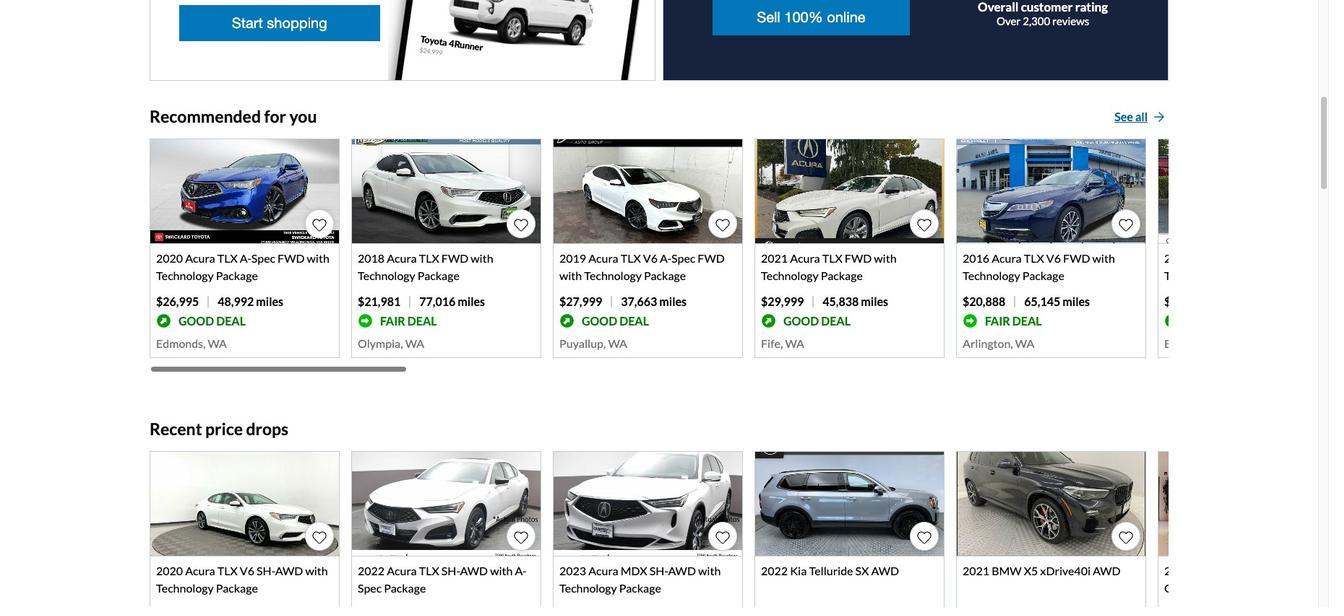 Task type: locate. For each thing, give the bounding box(es) containing it.
all
[[1135, 110, 1148, 124]]

2 good deal from the left
[[582, 314, 649, 328]]

with inside 2021 acura tlx fwd with technology package
[[874, 252, 897, 265]]

awd inside 2021 mercedes-benz glc-class glc 300 4matic coupe awd
[[1291, 582, 1319, 596]]

2016 acura tlx v6 fwd with technology package image
[[957, 140, 1145, 244]]

v6 inside 2020 acura tlx v6 sh-awd with technology package
[[240, 565, 254, 578]]

2019 inside 2019 acura tlx v6 fwd with technology package
[[1164, 252, 1191, 265]]

2023
[[559, 565, 586, 578]]

tlx inside 2020 acura tlx v6 sh-awd with technology package
[[217, 565, 238, 578]]

1 fwd from the left
[[278, 252, 305, 265]]

sh- right mdx
[[649, 565, 668, 578]]

$21,981
[[358, 295, 401, 309]]

acura inside 2019 acura tlx v6 a-spec fwd with technology package
[[588, 252, 618, 265]]

2 fair from the left
[[985, 314, 1010, 328]]

2020 inside 2020 acura tlx v6 sh-awd with technology package
[[156, 565, 183, 578]]

fair deal for $20,888
[[985, 314, 1042, 328]]

deal down 77,016
[[407, 314, 437, 328]]

tlx for arlington, wa
[[1024, 252, 1044, 265]]

2 horizontal spatial good
[[783, 314, 819, 328]]

wa for arlington, wa
[[1015, 337, 1034, 351]]

fwd
[[278, 252, 305, 265], [441, 252, 468, 265], [698, 252, 725, 265], [845, 252, 872, 265], [1063, 252, 1090, 265], [1265, 252, 1292, 265]]

1 deal from the left
[[216, 314, 246, 328]]

fwd inside 2016 acura tlx v6 fwd with technology package
[[1063, 252, 1090, 265]]

1 horizontal spatial 2022
[[761, 565, 788, 578]]

1 horizontal spatial spec
[[358, 582, 382, 596]]

100%
[[784, 9, 823, 25]]

2019 inside 2019 acura tlx v6 a-spec fwd with technology package
[[559, 252, 586, 265]]

puyallup,
[[559, 337, 606, 351]]

1 horizontal spatial good
[[582, 314, 617, 328]]

with
[[307, 252, 329, 265], [471, 252, 493, 265], [874, 252, 897, 265], [1092, 252, 1115, 265], [1294, 252, 1317, 265], [559, 269, 582, 283], [305, 565, 328, 578], [490, 565, 513, 578], [698, 565, 721, 578]]

good for $26,995
[[179, 314, 214, 328]]

2019 acura tlx v6 fwd with technology package
[[1164, 252, 1317, 283]]

2022 acura tlx sh-awd with a-spec package image
[[352, 453, 541, 557]]

x5
[[1024, 565, 1038, 578]]

tlx inside the 2020 acura tlx a-spec fwd with technology package
[[217, 252, 238, 265]]

tlx for puyallup, wa
[[621, 252, 641, 265]]

fair
[[380, 314, 405, 328], [985, 314, 1010, 328]]

awd for 2023 acura mdx sh-awd with technology package
[[668, 565, 696, 578]]

wa right arlington,
[[1015, 337, 1034, 351]]

tlx inside the 2018 acura tlx fwd with technology package
[[419, 252, 439, 265]]

tlx for olympia, wa
[[419, 252, 439, 265]]

tlx up 77,016
[[419, 252, 439, 265]]

1 fair deal from the left
[[380, 314, 437, 328]]

fair deal
[[380, 314, 437, 328], [985, 314, 1042, 328]]

tlx up 45,838 on the right of page
[[822, 252, 842, 265]]

2 sh- from the left
[[441, 565, 460, 578]]

1 horizontal spatial a-
[[515, 565, 527, 578]]

6 wa from the left
[[1207, 337, 1226, 351]]

2 miles from the left
[[458, 295, 485, 309]]

2021 up glc
[[1164, 565, 1191, 578]]

good deal for 37,663
[[582, 314, 649, 328]]

acura inside 2021 acura tlx fwd with technology package
[[790, 252, 820, 265]]

sh- inside "2023 acura mdx sh-awd with technology package"
[[649, 565, 668, 578]]

2019
[[559, 252, 586, 265], [1164, 252, 1191, 265]]

you
[[289, 107, 317, 127]]

2020 acura tlx v6 sh-awd with technology package
[[156, 565, 328, 596]]

wa right "edmonds,"
[[208, 337, 227, 351]]

1 horizontal spatial 2019
[[1164, 252, 1191, 265]]

technology inside 2021 acura tlx fwd with technology package
[[761, 269, 819, 283]]

2 deal from the left
[[407, 314, 437, 328]]

5 miles from the left
[[1063, 295, 1090, 309]]

tlx inside 2019 acura tlx v6 a-spec fwd with technology package
[[621, 252, 641, 265]]

2 horizontal spatial good deal
[[783, 314, 851, 328]]

2 2022 from the left
[[761, 565, 788, 578]]

deal for 45,838 miles
[[821, 314, 851, 328]]

0 horizontal spatial good deal
[[179, 314, 246, 328]]

v6 inside 2019 acura tlx v6 a-spec fwd with technology package
[[643, 252, 658, 265]]

tlx inside 2019 acura tlx v6 fwd with technology package
[[1226, 252, 1246, 265]]

acura inside 2020 acura tlx v6 sh-awd with technology package
[[185, 565, 215, 578]]

wa for edmonds, wa
[[208, 337, 227, 351]]

2019 acura tlx v6 a-spec fwd with technology package
[[559, 252, 725, 283]]

fwd inside 2019 acura tlx v6 a-spec fwd with technology package
[[698, 252, 725, 265]]

1 good deal from the left
[[179, 314, 246, 328]]

tlx inside 2016 acura tlx v6 fwd with technology package
[[1024, 252, 1044, 265]]

deal down the 37,663 at the left of page
[[619, 314, 649, 328]]

miles for 48,992 miles
[[256, 295, 283, 309]]

package
[[216, 269, 258, 283], [418, 269, 459, 283], [644, 269, 686, 283], [821, 269, 863, 283], [1022, 269, 1064, 283], [1224, 269, 1266, 283], [216, 582, 258, 596], [384, 582, 426, 596], [619, 582, 661, 596]]

fair deal up arlington, wa
[[985, 314, 1042, 328]]

0 horizontal spatial fair
[[380, 314, 405, 328]]

with inside the 2018 acura tlx fwd with technology package
[[471, 252, 493, 265]]

2018 acura tlx fwd with technology package
[[358, 252, 493, 283]]

wa for fife, wa
[[785, 337, 804, 351]]

with inside 2019 acura tlx v6 a-spec fwd with technology package
[[559, 269, 582, 283]]

a- inside 2019 acura tlx v6 a-spec fwd with technology package
[[660, 252, 671, 265]]

good for $29,999
[[783, 314, 819, 328]]

sell 100% online
[[757, 9, 866, 25]]

sh-
[[257, 565, 275, 578], [441, 565, 460, 578], [649, 565, 668, 578]]

glc-
[[1275, 565, 1300, 578]]

miles right the 37,663 at the left of page
[[659, 295, 687, 309]]

bmw
[[992, 565, 1022, 578]]

45,838
[[823, 295, 859, 309]]

deal down 48,992
[[216, 314, 246, 328]]

puyallup, wa
[[559, 337, 627, 351]]

technology inside 2019 acura tlx v6 a-spec fwd with technology package
[[584, 269, 642, 283]]

2 wa from the left
[[405, 337, 424, 351]]

1 horizontal spatial fair
[[985, 314, 1010, 328]]

fair up arlington, wa
[[985, 314, 1010, 328]]

5 deal from the left
[[1012, 314, 1042, 328]]

wa right puyallup,
[[608, 337, 627, 351]]

0 horizontal spatial 2021
[[761, 252, 788, 265]]

0 horizontal spatial spec
[[251, 252, 275, 265]]

miles right 45,838 on the right of page
[[861, 295, 888, 309]]

1 2022 from the left
[[358, 565, 385, 578]]

v6 down 2020 acura tlx v6 sh-awd with technology package image
[[240, 565, 254, 578]]

2019 up "$27,999"
[[559, 252, 586, 265]]

with inside 2020 acura tlx v6 sh-awd with technology package
[[305, 565, 328, 578]]

recent price drops
[[150, 419, 288, 440]]

sh- for 2022 acura tlx sh-awd with a- spec package
[[441, 565, 460, 578]]

wa
[[208, 337, 227, 351], [405, 337, 424, 351], [608, 337, 627, 351], [785, 337, 804, 351], [1015, 337, 1034, 351], [1207, 337, 1226, 351]]

1 horizontal spatial 2021
[[963, 565, 989, 578]]

awd inside 2022 acura tlx sh-awd with a- spec package
[[460, 565, 488, 578]]

good down $29,999
[[783, 314, 819, 328]]

wa right the olympia,
[[405, 337, 424, 351]]

2023 acura mdx sh-awd with technology package
[[559, 565, 721, 596]]

miles right 65,145
[[1063, 295, 1090, 309]]

spec inside 2019 acura tlx v6 a-spec fwd with technology package
[[671, 252, 695, 265]]

2 fair deal from the left
[[985, 314, 1042, 328]]

good deal
[[179, 314, 246, 328], [582, 314, 649, 328], [783, 314, 851, 328]]

sh- for 2023 acura mdx sh-awd with technology package
[[649, 565, 668, 578]]

0 horizontal spatial good
[[179, 314, 214, 328]]

2021 for 2021 bmw x5 xdrive40i awd
[[963, 565, 989, 578]]

5 fwd from the left
[[1063, 252, 1090, 265]]

2 fwd from the left
[[441, 252, 468, 265]]

4 fwd from the left
[[845, 252, 872, 265]]

acura for 2020 acura tlx v6 sh-awd with technology package
[[185, 565, 215, 578]]

awd for 2021 bmw x5 xdrive40i awd
[[1093, 565, 1121, 578]]

sh- down the 2022 acura tlx sh-awd with a-spec package image
[[441, 565, 460, 578]]

1 good from the left
[[179, 314, 214, 328]]

technology
[[156, 269, 214, 283], [358, 269, 415, 283], [584, 269, 642, 283], [761, 269, 819, 283], [963, 269, 1020, 283], [1164, 269, 1222, 283], [156, 582, 214, 596], [559, 582, 617, 596]]

wa for olympia, wa
[[405, 337, 424, 351]]

65,145
[[1024, 295, 1060, 309]]

deal down 45,838 on the right of page
[[821, 314, 851, 328]]

good deal down 45,838 on the right of page
[[783, 314, 851, 328]]

2019 up $23,999 at the right
[[1164, 252, 1191, 265]]

0 horizontal spatial 2022
[[358, 565, 385, 578]]

v6 up "65,145 miles"
[[1046, 252, 1061, 265]]

tlx for edmonds, wa
[[217, 252, 238, 265]]

v6 inside 2019 acura tlx v6 fwd with technology package
[[1248, 252, 1263, 265]]

acura
[[185, 252, 215, 265], [387, 252, 417, 265], [588, 252, 618, 265], [790, 252, 820, 265], [992, 252, 1022, 265], [1193, 252, 1223, 265], [185, 565, 215, 578], [387, 565, 417, 578], [588, 565, 618, 578]]

2020
[[156, 252, 183, 265], [156, 565, 183, 578]]

2021 bmw x5 xdrive40i awd
[[963, 565, 1121, 578]]

sell 100% online button
[[712, 0, 910, 36]]

1 2019 from the left
[[559, 252, 586, 265]]

3 good from the left
[[783, 314, 819, 328]]

package inside the 2020 acura tlx a-spec fwd with technology package
[[216, 269, 258, 283]]

everett, wa
[[1164, 337, 1226, 351]]

2 2020 from the top
[[156, 565, 183, 578]]

acura inside the 2018 acura tlx fwd with technology package
[[387, 252, 417, 265]]

good up edmonds, wa
[[179, 314, 214, 328]]

2021 inside 2021 acura tlx fwd with technology package
[[761, 252, 788, 265]]

technology inside 2020 acura tlx v6 sh-awd with technology package
[[156, 582, 214, 596]]

$29,999
[[761, 295, 804, 309]]

tlx
[[217, 252, 238, 265], [419, 252, 439, 265], [621, 252, 641, 265], [822, 252, 842, 265], [1024, 252, 1044, 265], [1226, 252, 1246, 265], [217, 565, 238, 578], [419, 565, 439, 578]]

1 vertical spatial 2020
[[156, 565, 183, 578]]

acura for 2019 acura tlx v6 fwd with technology package
[[1193, 252, 1223, 265]]

v6 up 37,663 miles
[[643, 252, 658, 265]]

fife,
[[761, 337, 783, 351]]

v6 for 2020 acura tlx v6 sh-awd with technology package
[[240, 565, 254, 578]]

2022 kia telluride sx awd
[[761, 565, 899, 578]]

3 good deal from the left
[[783, 314, 851, 328]]

tlx inside 2021 acura tlx fwd with technology package
[[822, 252, 842, 265]]

olympia,
[[358, 337, 403, 351]]

2022
[[358, 565, 385, 578], [761, 565, 788, 578]]

awd
[[275, 565, 303, 578], [460, 565, 488, 578], [668, 565, 696, 578], [871, 565, 899, 578], [1093, 565, 1121, 578], [1291, 582, 1319, 596]]

acura for 2023 acura mdx sh-awd with technology package
[[588, 565, 618, 578]]

wa right everett,
[[1207, 337, 1226, 351]]

1 fair from the left
[[380, 314, 405, 328]]

tlx up the 37,663 at the left of page
[[621, 252, 641, 265]]

1 2020 from the top
[[156, 252, 183, 265]]

2 horizontal spatial sh-
[[649, 565, 668, 578]]

wa right fife,
[[785, 337, 804, 351]]

sh- down 2020 acura tlx v6 sh-awd with technology package image
[[257, 565, 275, 578]]

a- up 37,663 miles
[[660, 252, 671, 265]]

v6 down 2019 acura tlx v6 fwd with technology package image at the right top of page
[[1248, 252, 1263, 265]]

2 horizontal spatial spec
[[671, 252, 695, 265]]

1 horizontal spatial good deal
[[582, 314, 649, 328]]

arlington,
[[963, 337, 1013, 351]]

2021 inside 2021 mercedes-benz glc-class glc 300 4matic coupe awd
[[1164, 565, 1191, 578]]

2020 acura tlx v6 sh-awd with technology package link
[[150, 452, 340, 608]]

2019 for 2019 acura tlx v6 fwd with technology package
[[1164, 252, 1191, 265]]

olympia, wa
[[358, 337, 424, 351]]

deal down 65,145
[[1012, 314, 1042, 328]]

miles for 37,663 miles
[[659, 295, 687, 309]]

1 miles from the left
[[256, 295, 283, 309]]

miles right 48,992
[[256, 295, 283, 309]]

with inside 2016 acura tlx v6 fwd with technology package
[[1092, 252, 1115, 265]]

3 miles from the left
[[659, 295, 687, 309]]

0 horizontal spatial sh-
[[257, 565, 275, 578]]

start shopping
[[232, 15, 327, 31]]

4 miles from the left
[[861, 295, 888, 309]]

awd inside "2023 acura mdx sh-awd with technology package"
[[668, 565, 696, 578]]

deal for 65,145 miles
[[1012, 314, 1042, 328]]

4 wa from the left
[[785, 337, 804, 351]]

acura inside 2019 acura tlx v6 fwd with technology package
[[1193, 252, 1223, 265]]

see all
[[1115, 110, 1148, 124]]

tlx up 48,992
[[217, 252, 238, 265]]

3 wa from the left
[[608, 337, 627, 351]]

reviews
[[1052, 14, 1089, 27]]

deal for 48,992 miles
[[216, 314, 246, 328]]

online
[[827, 9, 866, 25]]

v6
[[643, 252, 658, 265], [1046, 252, 1061, 265], [1248, 252, 1263, 265], [240, 565, 254, 578]]

3 deal from the left
[[619, 314, 649, 328]]

3 fwd from the left
[[698, 252, 725, 265]]

0 horizontal spatial 2019
[[559, 252, 586, 265]]

2021
[[761, 252, 788, 265], [963, 565, 989, 578], [1164, 565, 1191, 578]]

good deal down 48,992
[[179, 314, 246, 328]]

2 2019 from the left
[[1164, 252, 1191, 265]]

2021 bmw x5 xdrive40i awd image
[[957, 453, 1145, 557]]

with inside the 2020 acura tlx a-spec fwd with technology package
[[307, 252, 329, 265]]

1 horizontal spatial sh-
[[441, 565, 460, 578]]

v6 inside 2016 acura tlx v6 fwd with technology package
[[1046, 252, 1061, 265]]

fair deal up 'olympia, wa' on the left bottom
[[380, 314, 437, 328]]

2021 left bmw
[[963, 565, 989, 578]]

2020 inside the 2020 acura tlx a-spec fwd with technology package
[[156, 252, 183, 265]]

acura for 2016 acura tlx v6 fwd with technology package
[[992, 252, 1022, 265]]

spec
[[251, 252, 275, 265], [671, 252, 695, 265], [358, 582, 382, 596]]

3 sh- from the left
[[649, 565, 668, 578]]

0 horizontal spatial a-
[[240, 252, 251, 265]]

5 wa from the left
[[1015, 337, 1034, 351]]

1 sh- from the left
[[257, 565, 275, 578]]

acura inside 2022 acura tlx sh-awd with a- spec package
[[387, 565, 417, 578]]

deal for 77,016 miles
[[407, 314, 437, 328]]

1 wa from the left
[[208, 337, 227, 351]]

miles right 77,016
[[458, 295, 485, 309]]

with inside 2022 acura tlx sh-awd with a- spec package
[[490, 565, 513, 578]]

2022 inside 2022 acura tlx sh-awd with a- spec package
[[358, 565, 385, 578]]

fair up 'olympia, wa' on the left bottom
[[380, 314, 405, 328]]

good
[[179, 314, 214, 328], [582, 314, 617, 328], [783, 314, 819, 328]]

tlx down the 2022 acura tlx sh-awd with a-spec package image
[[419, 565, 439, 578]]

2 good from the left
[[582, 314, 617, 328]]

2022 for 2022 acura tlx sh-awd with a- spec package
[[358, 565, 385, 578]]

0 vertical spatial 2020
[[156, 252, 183, 265]]

package inside "2023 acura mdx sh-awd with technology package"
[[619, 582, 661, 596]]

acura for 2019 acura tlx v6 a-spec fwd with technology package
[[588, 252, 618, 265]]

package inside 2021 acura tlx fwd with technology package
[[821, 269, 863, 283]]

0 horizontal spatial fair deal
[[380, 314, 437, 328]]

good up puyallup, wa
[[582, 314, 617, 328]]

48,992 miles
[[218, 295, 283, 309]]

2021 up $29,999
[[761, 252, 788, 265]]

v6 for 2019 acura tlx v6 a-spec fwd with technology package
[[643, 252, 658, 265]]

tlx down 2020 acura tlx v6 sh-awd with technology package image
[[217, 565, 238, 578]]

6 fwd from the left
[[1265, 252, 1292, 265]]

2 horizontal spatial a-
[[660, 252, 671, 265]]

tlx up 65,145
[[1024, 252, 1044, 265]]

good deal down the 37,663 at the left of page
[[582, 314, 649, 328]]

sh- inside 2020 acura tlx v6 sh-awd with technology package
[[257, 565, 275, 578]]

a- left 2023
[[515, 565, 527, 578]]

acura inside 2016 acura tlx v6 fwd with technology package
[[992, 252, 1022, 265]]

sh- inside 2022 acura tlx sh-awd with a- spec package
[[441, 565, 460, 578]]

2018
[[358, 252, 385, 265]]

with inside "2023 acura mdx sh-awd with technology package"
[[698, 565, 721, 578]]

acura inside "2023 acura mdx sh-awd with technology package"
[[588, 565, 618, 578]]

package inside 2022 acura tlx sh-awd with a- spec package
[[384, 582, 426, 596]]

start
[[232, 15, 263, 31]]

a- up 48,992 miles at the left of the page
[[240, 252, 251, 265]]

acura inside the 2020 acura tlx a-spec fwd with technology package
[[185, 252, 215, 265]]

1 horizontal spatial fair deal
[[985, 314, 1042, 328]]

a- inside 2022 acura tlx sh-awd with a- spec package
[[515, 565, 527, 578]]

4 deal from the left
[[821, 314, 851, 328]]

tlx down 2019 acura tlx v6 fwd with technology package image at the right top of page
[[1226, 252, 1246, 265]]

2 horizontal spatial 2021
[[1164, 565, 1191, 578]]

a-
[[240, 252, 251, 265], [660, 252, 671, 265], [515, 565, 527, 578]]



Task type: vqa. For each thing, say whether or not it's contained in the screenshot.


Task type: describe. For each thing, give the bounding box(es) containing it.
shopping
[[267, 15, 327, 31]]

benz
[[1248, 565, 1273, 578]]

technology inside "2023 acura mdx sh-awd with technology package"
[[559, 582, 617, 596]]

fair deal for $21,981
[[380, 314, 437, 328]]

2022 kia telluride sx awd link
[[754, 452, 945, 608]]

2019 for 2019 acura tlx v6 a-spec fwd with technology package
[[559, 252, 586, 265]]

package inside 2016 acura tlx v6 fwd with technology package
[[1022, 269, 1064, 283]]

fwd inside 2019 acura tlx v6 fwd with technology package
[[1265, 252, 1292, 265]]

2021 mercedes-benz glc-class glc 300 4matic coupe awd image
[[1158, 453, 1329, 557]]

good deal for 48,992
[[179, 314, 246, 328]]

2,300
[[1023, 14, 1050, 27]]

wa for everett, wa
[[1207, 337, 1226, 351]]

with inside 2019 acura tlx v6 fwd with technology package
[[1294, 252, 1317, 265]]

see all link
[[1111, 107, 1169, 127]]

48,992
[[218, 295, 254, 309]]

2021 mercedes-benz glc-class glc 300 4matic coupe awd link
[[1158, 452, 1329, 608]]

2022 kia telluride sx awd image
[[755, 453, 944, 557]]

recent
[[150, 419, 202, 440]]

2018 acura tlx fwd with technology package image
[[352, 140, 541, 244]]

fwd inside the 2018 acura tlx fwd with technology package
[[441, 252, 468, 265]]

edmonds,
[[156, 337, 206, 351]]

xdrive40i
[[1040, 565, 1091, 578]]

miles for 65,145 miles
[[1063, 295, 1090, 309]]

2019 acura tlx v6 a-spec fwd with technology package image
[[554, 140, 742, 244]]

fwd inside the 2020 acura tlx a-spec fwd with technology package
[[278, 252, 305, 265]]

2020 for 2020 acura tlx v6 sh-awd with technology package
[[156, 565, 183, 578]]

acura for 2021 acura tlx fwd with technology package
[[790, 252, 820, 265]]

2016
[[963, 252, 989, 265]]

$26,995
[[156, 295, 199, 309]]

acura for 2022 acura tlx sh-awd with a- spec package
[[387, 565, 417, 578]]

kia
[[790, 565, 807, 578]]

deal for 37,663 miles
[[619, 314, 649, 328]]

2021 for 2021 mercedes-benz glc-class glc 300 4matic coupe awd
[[1164, 565, 1191, 578]]

v6 for 2016 acura tlx v6 fwd with technology package
[[1046, 252, 1061, 265]]

2022 acura tlx sh-awd with a- spec package
[[358, 565, 527, 596]]

technology inside 2016 acura tlx v6 fwd with technology package
[[963, 269, 1020, 283]]

2020 acura tlx a-spec fwd with technology package
[[156, 252, 329, 283]]

2020 acura tlx v6 sh-awd with technology package image
[[150, 453, 339, 557]]

mercedes-
[[1193, 565, 1248, 578]]

2021 bmw x5 xdrive40i awd link
[[956, 452, 1146, 608]]

tlx for everett, wa
[[1226, 252, 1246, 265]]

glc
[[1164, 582, 1186, 596]]

recommended
[[150, 107, 261, 127]]

technology inside 2019 acura tlx v6 fwd with technology package
[[1164, 269, 1222, 283]]

spec inside 2022 acura tlx sh-awd with a- spec package
[[358, 582, 382, 596]]

2020 acura tlx a-spec fwd with technology package image
[[150, 140, 339, 244]]

fife, wa
[[761, 337, 804, 351]]

start shopping button
[[179, 5, 380, 41]]

telluride
[[809, 565, 853, 578]]

acura for 2020 acura tlx a-spec fwd with technology package
[[185, 252, 215, 265]]

for
[[264, 107, 286, 127]]

37,663
[[621, 295, 657, 309]]

package inside 2020 acura tlx v6 sh-awd with technology package
[[216, 582, 258, 596]]

price
[[205, 419, 243, 440]]

2023 acura mdx sh-awd with technology package link
[[553, 452, 743, 608]]

45,838 miles
[[823, 295, 888, 309]]

drops
[[246, 419, 288, 440]]

arlington, wa
[[963, 337, 1034, 351]]

over 2,300 reviews
[[997, 14, 1089, 27]]

tlx for fife, wa
[[822, 252, 842, 265]]

recommended for you
[[150, 107, 317, 127]]

2020 for 2020 acura tlx a-spec fwd with technology package
[[156, 252, 183, 265]]

65,145 miles
[[1024, 295, 1090, 309]]

awd inside 2020 acura tlx v6 sh-awd with technology package
[[275, 565, 303, 578]]

package inside 2019 acura tlx v6 a-spec fwd with technology package
[[644, 269, 686, 283]]

4matic
[[1211, 582, 1253, 596]]

awd for 2022 acura tlx sh-awd with a- spec package
[[460, 565, 488, 578]]

see
[[1115, 110, 1133, 124]]

v6 for 2019 acura tlx v6 fwd with technology package
[[1248, 252, 1263, 265]]

2021 mercedes-benz glc-class glc 300 4matic coupe awd
[[1164, 565, 1327, 596]]

miles for 45,838 miles
[[861, 295, 888, 309]]

sell
[[757, 9, 780, 25]]

good deal for 45,838
[[783, 314, 851, 328]]

fair for $21,981
[[380, 314, 405, 328]]

2016 acura tlx v6 fwd with technology package
[[963, 252, 1115, 283]]

good for $27,999
[[582, 314, 617, 328]]

coupe
[[1256, 582, 1289, 596]]

fair for $20,888
[[985, 314, 1010, 328]]

technology inside the 2020 acura tlx a-spec fwd with technology package
[[156, 269, 214, 283]]

37,663 miles
[[621, 295, 687, 309]]

spec inside the 2020 acura tlx a-spec fwd with technology package
[[251, 252, 275, 265]]

acura for 2018 acura tlx fwd with technology package
[[387, 252, 417, 265]]

a- inside the 2020 acura tlx a-spec fwd with technology package
[[240, 252, 251, 265]]

awd for 2022 kia telluride sx awd
[[871, 565, 899, 578]]

77,016 miles
[[419, 295, 485, 309]]

2023 acura mdx sh-awd with technology package image
[[554, 453, 742, 557]]

2022 acura tlx sh-awd with a- spec package link
[[351, 452, 541, 608]]

2021 acura tlx fwd with technology package
[[761, 252, 897, 283]]

$27,999
[[559, 295, 602, 309]]

tlx inside 2022 acura tlx sh-awd with a- spec package
[[419, 565, 439, 578]]

everett,
[[1164, 337, 1205, 351]]

package inside 2019 acura tlx v6 fwd with technology package
[[1224, 269, 1266, 283]]

sx
[[855, 565, 869, 578]]

77,016
[[419, 295, 456, 309]]

2022 for 2022 kia telluride sx awd
[[761, 565, 788, 578]]

miles for 77,016 miles
[[458, 295, 485, 309]]

300
[[1188, 582, 1209, 596]]

$23,999
[[1164, 295, 1207, 309]]

over
[[997, 14, 1021, 27]]

class
[[1300, 565, 1327, 578]]

fwd inside 2021 acura tlx fwd with technology package
[[845, 252, 872, 265]]

2021 acura tlx fwd with technology package image
[[755, 140, 944, 244]]

mdx
[[621, 565, 647, 578]]

2019 acura tlx v6 fwd with technology package image
[[1158, 140, 1329, 244]]

edmonds, wa
[[156, 337, 227, 351]]

see all image
[[1153, 111, 1165, 123]]

wa for puyallup, wa
[[608, 337, 627, 351]]

2021 for 2021 acura tlx fwd with technology package
[[761, 252, 788, 265]]

package inside the 2018 acura tlx fwd with technology package
[[418, 269, 459, 283]]

$20,888
[[963, 295, 1005, 309]]

technology inside the 2018 acura tlx fwd with technology package
[[358, 269, 415, 283]]



